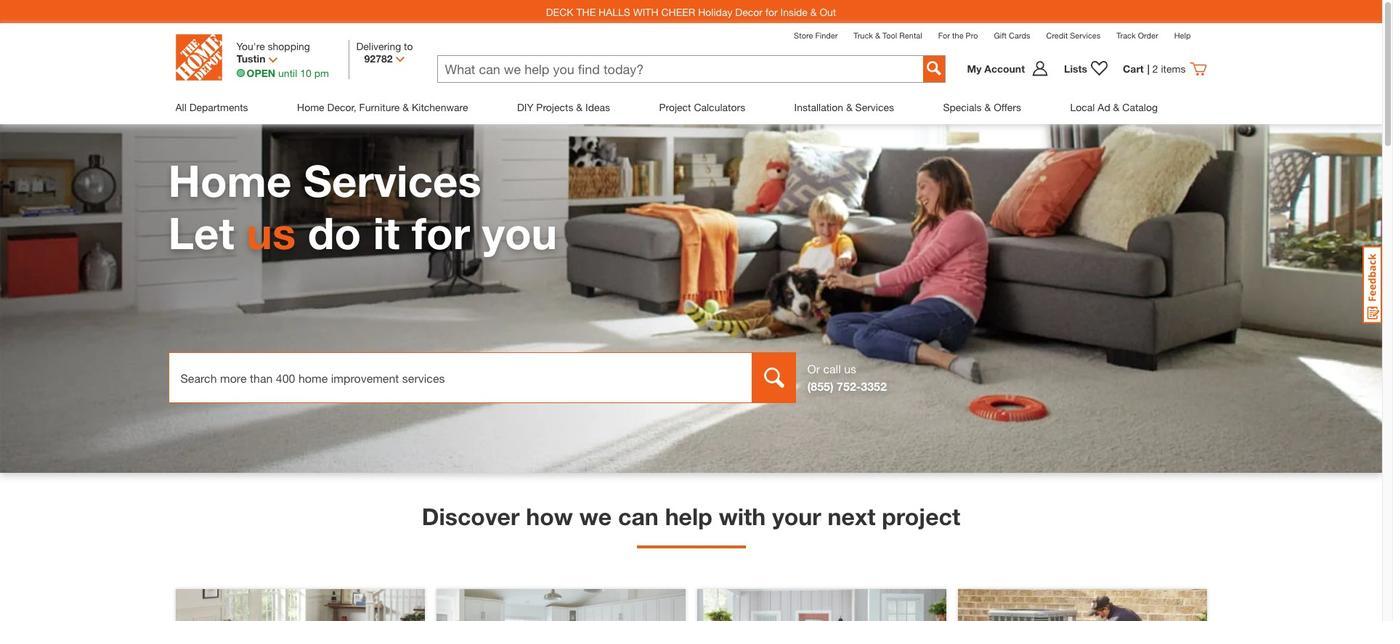 Task type: locate. For each thing, give the bounding box(es) containing it.
gift cards
[[995, 31, 1031, 40]]

all
[[176, 101, 187, 113]]

offers
[[994, 101, 1022, 113]]

for inside home services let us do it for you
[[412, 207, 470, 259]]

0 horizontal spatial home
[[168, 155, 292, 206]]

services right credit
[[1071, 31, 1101, 40]]

home decor, furniture & kitchenware link
[[297, 90, 468, 124]]

track
[[1117, 31, 1136, 40]]

us up 752-
[[845, 362, 857, 376]]

help link
[[1175, 31, 1191, 40]]

or
[[808, 362, 820, 376]]

call
[[824, 362, 841, 376]]

& right furniture
[[403, 101, 409, 113]]

& left offers
[[985, 101, 991, 113]]

home decor, furniture & kitchenware
[[297, 101, 468, 113]]

store
[[794, 31, 813, 40]]

2 items
[[1153, 62, 1186, 75]]

for the pro
[[939, 31, 979, 40]]

home up let
[[168, 155, 292, 206]]

gift
[[995, 31, 1007, 40]]

0 horizontal spatial services
[[304, 155, 482, 206]]

None text field
[[438, 56, 923, 82], [438, 56, 923, 82], [438, 56, 923, 82], [438, 56, 923, 82]]

store finder
[[794, 31, 838, 40]]

1 horizontal spatial services
[[856, 101, 895, 113]]

home left decor,
[[297, 101, 325, 113]]

cart
[[1123, 62, 1144, 75]]

3352
[[861, 379, 887, 393]]

for left inside
[[766, 5, 778, 18]]

open
[[247, 67, 276, 79]]

752-
[[837, 379, 861, 393]]

submit search image
[[927, 61, 941, 76]]

we
[[580, 503, 612, 530]]

diy
[[517, 101, 534, 113]]

local
[[1071, 101, 1095, 113]]

catalog
[[1123, 101, 1158, 113]]

can
[[618, 503, 659, 530]]

us left 'do'
[[247, 207, 296, 259]]

Search more than 400 home improvement services text field
[[168, 352, 753, 403]]

1 vertical spatial us
[[845, 362, 857, 376]]

0 horizontal spatial for
[[412, 207, 470, 259]]

to
[[404, 40, 413, 52]]

10
[[300, 67, 312, 79]]

1 vertical spatial home
[[168, 155, 292, 206]]

or call us (855) 752-3352
[[808, 362, 887, 393]]

kitchenware
[[412, 101, 468, 113]]

2 vertical spatial services
[[304, 155, 482, 206]]

home inside home services let us do it for you
[[168, 155, 292, 206]]

1 horizontal spatial home
[[297, 101, 325, 113]]

0 vertical spatial services
[[1071, 31, 1101, 40]]

services up it
[[304, 155, 482, 206]]

project
[[882, 503, 961, 530]]

services for home services let us do it for you
[[304, 155, 482, 206]]

1 horizontal spatial us
[[845, 362, 857, 376]]

it
[[373, 207, 400, 259]]

help
[[665, 503, 713, 530]]

0 vertical spatial home
[[297, 101, 325, 113]]

next
[[828, 503, 876, 530]]

0 vertical spatial us
[[247, 207, 296, 259]]

&
[[811, 5, 817, 18], [876, 31, 881, 40], [403, 101, 409, 113], [577, 101, 583, 113], [847, 101, 853, 113], [985, 101, 991, 113], [1114, 101, 1120, 113]]

inside
[[781, 5, 808, 18]]

discover
[[422, 503, 520, 530]]

2 horizontal spatial services
[[1071, 31, 1101, 40]]

home services let us do it for you
[[168, 155, 557, 259]]

1 horizontal spatial for
[[766, 5, 778, 18]]

the
[[577, 5, 596, 18]]

services
[[1071, 31, 1101, 40], [856, 101, 895, 113], [304, 155, 482, 206]]

(855)
[[808, 379, 834, 393]]

services right installation
[[856, 101, 895, 113]]

track order link
[[1117, 31, 1159, 40]]

my account link
[[968, 60, 1057, 77]]

departments
[[189, 101, 248, 113]]

halls
[[599, 5, 631, 18]]

calculators
[[694, 101, 746, 113]]

ideas
[[586, 101, 610, 113]]

1 vertical spatial for
[[412, 207, 470, 259]]

tool
[[883, 31, 898, 40]]

for
[[766, 5, 778, 18], [412, 207, 470, 259]]

0 horizontal spatial us
[[247, 207, 296, 259]]

for right it
[[412, 207, 470, 259]]

services inside home services let us do it for you
[[304, 155, 482, 206]]

furniture
[[359, 101, 400, 113]]

the
[[953, 31, 964, 40]]

home
[[297, 101, 325, 113], [168, 155, 292, 206]]

let
[[168, 207, 234, 259]]

decor,
[[327, 101, 357, 113]]

all departments
[[176, 101, 248, 113]]

my account
[[968, 62, 1025, 75]]

cheer
[[662, 5, 696, 18]]

services for credit services
[[1071, 31, 1101, 40]]

cards
[[1009, 31, 1031, 40]]



Task type: vqa. For each thing, say whether or not it's contained in the screenshot.
Or
yes



Task type: describe. For each thing, give the bounding box(es) containing it.
& right ad
[[1114, 101, 1120, 113]]

& left the ideas
[[577, 101, 583, 113]]

you're
[[237, 40, 265, 52]]

92782
[[364, 52, 393, 65]]

store finder link
[[794, 31, 838, 40]]

us inside home services let us do it for you
[[247, 207, 296, 259]]

specials & offers
[[944, 101, 1022, 113]]

delivering
[[356, 40, 401, 52]]

specials & offers link
[[944, 90, 1022, 124]]

specials
[[944, 101, 982, 113]]

local ad & catalog
[[1071, 101, 1158, 113]]

you're shopping
[[237, 40, 310, 52]]

discover how we can help with your next project
[[422, 503, 961, 530]]

deck the halls with cheer holiday decor for inside & out
[[546, 5, 837, 18]]

pro
[[966, 31, 979, 40]]

the home depot logo link
[[176, 34, 222, 83]]

1 vertical spatial services
[[856, 101, 895, 113]]

you
[[482, 207, 557, 259]]

for the pro link
[[939, 31, 979, 40]]

2
[[1153, 62, 1159, 75]]

help
[[1175, 31, 1191, 40]]

holiday
[[699, 5, 733, 18]]

& left tool
[[876, 31, 881, 40]]

(855) 752-3352 link
[[808, 379, 887, 393]]

pm
[[314, 67, 329, 79]]

0 vertical spatial for
[[766, 5, 778, 18]]

the home depot image
[[176, 34, 222, 81]]

rental
[[900, 31, 923, 40]]

& right installation
[[847, 101, 853, 113]]

items
[[1162, 62, 1186, 75]]

lists
[[1065, 62, 1088, 75]]

delivering to
[[356, 40, 413, 52]]

installation & services
[[795, 101, 895, 113]]

all departments link
[[176, 90, 248, 124]]

open until 10 pm
[[247, 67, 329, 79]]

& inside "link"
[[985, 101, 991, 113]]

until
[[278, 67, 297, 79]]

deck the halls with cheer holiday decor for inside & out link
[[546, 5, 837, 18]]

diy projects & ideas link
[[517, 90, 610, 124]]

feedback link image
[[1363, 246, 1383, 324]]

diy projects & ideas
[[517, 101, 610, 113]]

order
[[1139, 31, 1159, 40]]

track order
[[1117, 31, 1159, 40]]

out
[[820, 5, 837, 18]]

& left out
[[811, 5, 817, 18]]

projects
[[537, 101, 574, 113]]

truck & tool rental
[[854, 31, 923, 40]]

for
[[939, 31, 951, 40]]

truck & tool rental link
[[854, 31, 923, 40]]

do
[[308, 207, 361, 259]]

decor
[[736, 5, 763, 18]]

project calculators
[[659, 101, 746, 113]]

credit
[[1047, 31, 1068, 40]]

home for let
[[168, 155, 292, 206]]

credit services link
[[1047, 31, 1101, 40]]

how
[[526, 503, 573, 530]]

deck
[[546, 5, 574, 18]]

installation
[[795, 101, 844, 113]]

tustin
[[237, 52, 266, 65]]

project calculators link
[[659, 90, 746, 124]]

ad
[[1098, 101, 1111, 113]]

credit services
[[1047, 31, 1101, 40]]

gift cards link
[[995, 31, 1031, 40]]

home for furniture
[[297, 101, 325, 113]]

truck
[[854, 31, 874, 40]]

your
[[773, 503, 822, 530]]

my
[[968, 62, 982, 75]]

us inside or call us (855) 752-3352
[[845, 362, 857, 376]]

installation & services link
[[795, 90, 895, 124]]

project
[[659, 101, 691, 113]]

shopping
[[268, 40, 310, 52]]

with
[[634, 5, 659, 18]]

lists link
[[1057, 60, 1116, 77]]

with
[[719, 503, 766, 530]]



